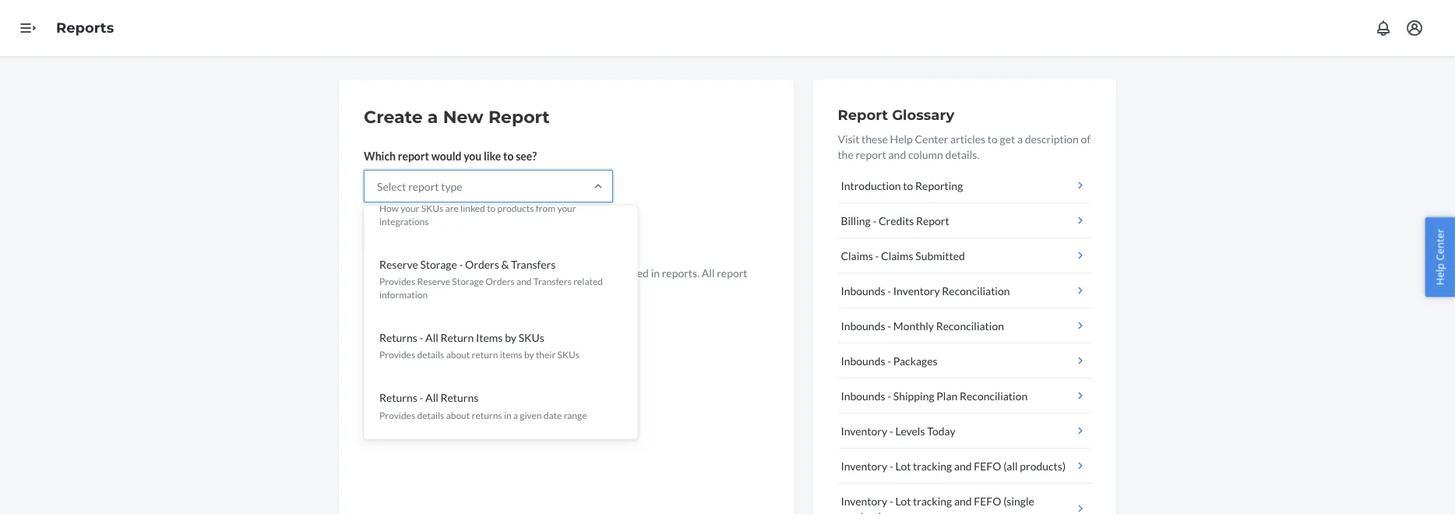 Task type: vqa. For each thing, say whether or not it's contained in the screenshot.
Orders 'link'
no



Task type: describe. For each thing, give the bounding box(es) containing it.
would
[[431, 149, 462, 162]]

about inside returns - all return items by skus provides details about return items by their skus
[[446, 350, 470, 361]]

these
[[862, 132, 888, 145]]

integrations
[[379, 216, 429, 227]]

details inside returns - all return items by skus provides details about return items by their skus
[[417, 350, 444, 361]]

inventory for inventory - levels today
[[841, 424, 888, 437]]

about inside 'returns - all returns provides details about returns in a given date range'
[[446, 410, 470, 421]]

provides inside reserve storage - orders & transfers provides reserve storage orders and transfers related information
[[379, 276, 415, 287]]

introduction to reporting button
[[838, 168, 1092, 203]]

which report would you like to see?
[[364, 149, 537, 162]]

help center
[[1433, 229, 1447, 285]]

reserve storage - orders & transfers provides reserve storage orders and transfers related information
[[379, 258, 603, 301]]

items
[[500, 350, 522, 361]]

0 horizontal spatial a
[[428, 106, 438, 127]]

to inside how your skus are linked to products from your integrations
[[487, 203, 496, 214]]

inbounds - inventory reconciliation button
[[838, 273, 1092, 309]]

reports.
[[662, 266, 700, 279]]

credits
[[879, 214, 914, 227]]

products
[[498, 203, 534, 214]]

inbounds for inbounds - shipping plan reconciliation
[[841, 389, 886, 402]]

inventory for inventory - lot tracking and fefo (single product)
[[841, 494, 888, 508]]

inventory - levels today
[[841, 424, 956, 437]]

up
[[418, 266, 430, 279]]

levels
[[896, 424, 925, 437]]

returns
[[472, 410, 502, 421]]

1 vertical spatial transfers
[[534, 276, 572, 287]]

inventory - lot tracking and fefo (all products)
[[841, 459, 1066, 473]]

column
[[908, 148, 943, 161]]

which
[[364, 149, 396, 162]]

introduction to reporting
[[841, 179, 963, 192]]

universal
[[444, 282, 489, 295]]

(single
[[1004, 494, 1035, 508]]

claims - claims submitted button
[[838, 238, 1092, 273]]

reconciliation for inbounds - monthly reconciliation
[[936, 319, 1004, 332]]

- for inventory - lot tracking and fefo (single product)
[[890, 494, 893, 508]]

inbounds - shipping plan reconciliation button
[[838, 379, 1092, 414]]

1 vertical spatial orders
[[486, 276, 515, 287]]

(utc).
[[517, 282, 548, 295]]

articles
[[951, 132, 986, 145]]

to right like
[[503, 149, 514, 162]]

- for returns - all returns provides details about returns in a given date range
[[420, 391, 423, 405]]

related
[[574, 276, 603, 287]]

billing
[[841, 214, 871, 227]]

get
[[1000, 132, 1015, 145]]

plan
[[937, 389, 958, 402]]

all for returns - all returns
[[425, 391, 438, 405]]

fefo for (all
[[974, 459, 1002, 473]]

return
[[472, 350, 498, 361]]

0 vertical spatial storage
[[420, 258, 457, 271]]

inbounds - packages button
[[838, 344, 1092, 379]]

&
[[501, 258, 509, 271]]

create for create report
[[377, 230, 411, 243]]

the
[[838, 148, 854, 161]]

open navigation image
[[19, 19, 37, 37]]

monthly
[[894, 319, 934, 332]]

items
[[476, 331, 503, 345]]

- for inbounds - monthly reconciliation
[[888, 319, 891, 332]]

inbounds - monthly reconciliation button
[[838, 309, 1092, 344]]

date
[[544, 410, 562, 421]]

inventory inside button
[[894, 284, 940, 297]]

inventory for inventory - lot tracking and fefo (all products)
[[841, 459, 888, 473]]

may
[[373, 266, 393, 279]]

create for create a new report
[[364, 106, 423, 127]]

help inside button
[[1433, 263, 1447, 285]]

to left 2
[[432, 266, 443, 279]]

1 horizontal spatial report
[[838, 106, 888, 123]]

- for billing - credits report
[[873, 214, 877, 227]]

products)
[[1020, 459, 1066, 473]]

submitted
[[916, 249, 965, 262]]

report for create report
[[413, 230, 445, 243]]

reports link
[[56, 19, 114, 36]]

1 vertical spatial in
[[433, 282, 442, 295]]

and inside reserve storage - orders & transfers provides reserve storage orders and transfers related information
[[517, 276, 532, 287]]

2
[[445, 266, 451, 279]]

inbounds - packages
[[841, 354, 938, 367]]

report for billing - credits report
[[916, 214, 950, 227]]

inbounds for inbounds - packages
[[841, 354, 886, 367]]

report for create a new report
[[488, 106, 550, 127]]

visit these help center articles to get a description of the report and column details.
[[838, 132, 1091, 161]]

create report
[[377, 230, 445, 243]]

visit
[[838, 132, 860, 145]]

create a new report
[[364, 106, 550, 127]]

2 horizontal spatial skus
[[557, 350, 580, 361]]

how
[[379, 203, 399, 214]]

- for inventory - lot tracking and fefo (all products)
[[890, 459, 893, 473]]

linked
[[461, 203, 485, 214]]

create report button
[[364, 221, 458, 252]]

inventory - lot tracking and fefo (single product)
[[841, 494, 1035, 514]]

report glossary
[[838, 106, 955, 123]]

inventory - lot tracking and fefo (single product) button
[[838, 484, 1092, 514]]

- for inbounds - packages
[[888, 354, 891, 367]]

reconciliation inside inbounds - shipping plan reconciliation button
[[960, 389, 1028, 402]]

report inside it may take up to 2 hours for new information to be reflected in reports. all report time fields are in universal time (utc).
[[717, 266, 748, 279]]

in inside 'returns - all returns provides details about returns in a given date range'
[[504, 410, 512, 421]]

billing - credits report
[[841, 214, 950, 227]]

take
[[395, 266, 416, 279]]

fields
[[387, 282, 413, 295]]



Task type: locate. For each thing, give the bounding box(es) containing it.
2 about from the top
[[446, 410, 470, 421]]

1 vertical spatial storage
[[452, 276, 484, 287]]

returns inside returns - all return items by skus provides details about return items by their skus
[[379, 331, 418, 345]]

a left given
[[513, 410, 518, 421]]

product)
[[841, 510, 882, 514]]

your right from
[[557, 203, 576, 214]]

- for claims - claims submitted
[[875, 249, 879, 262]]

inbounds down claims - claims submitted
[[841, 284, 886, 297]]

inbounds - inventory reconciliation
[[841, 284, 1010, 297]]

about left returns
[[446, 410, 470, 421]]

1 horizontal spatial skus
[[519, 331, 545, 345]]

1 horizontal spatial by
[[524, 350, 534, 361]]

3 provides from the top
[[379, 410, 415, 421]]

report left type
[[408, 180, 439, 193]]

0 horizontal spatial center
[[915, 132, 948, 145]]

0 vertical spatial skus
[[421, 203, 444, 214]]

2 details from the top
[[417, 410, 444, 421]]

reconciliation inside inbounds - monthly reconciliation button
[[936, 319, 1004, 332]]

inbounds inside button
[[841, 284, 886, 297]]

details left returns
[[417, 410, 444, 421]]

0 vertical spatial lot
[[896, 459, 911, 473]]

a inside visit these help center articles to get a description of the report and column details.
[[1018, 132, 1023, 145]]

for
[[482, 266, 497, 279]]

0 vertical spatial about
[[446, 350, 470, 361]]

and up inventory - lot tracking and fefo (single product) button
[[954, 459, 972, 473]]

to left be
[[580, 266, 590, 279]]

1 vertical spatial create
[[377, 230, 411, 243]]

are
[[445, 203, 459, 214], [415, 282, 431, 295]]

given
[[520, 410, 542, 421]]

inbounds
[[841, 284, 886, 297], [841, 319, 886, 332], [841, 354, 886, 367], [841, 389, 886, 402]]

new
[[499, 266, 519, 279]]

inbounds for inbounds - monthly reconciliation
[[841, 319, 886, 332]]

reconciliation down inbounds - inventory reconciliation button
[[936, 319, 1004, 332]]

information down the take
[[379, 290, 428, 301]]

report
[[856, 148, 886, 161], [398, 149, 429, 162], [408, 180, 439, 193], [413, 230, 445, 243], [717, 266, 748, 279]]

new
[[443, 106, 484, 127]]

0 horizontal spatial your
[[401, 203, 419, 214]]

be
[[592, 266, 604, 279]]

- inside returns - all return items by skus provides details about return items by their skus
[[420, 331, 423, 345]]

0 vertical spatial reconciliation
[[942, 284, 1010, 297]]

report inside visit these help center articles to get a description of the report and column details.
[[856, 148, 886, 161]]

report down the integrations
[[413, 230, 445, 243]]

0 vertical spatial fefo
[[974, 459, 1002, 473]]

all down returns - all return items by skus provides details about return items by their skus
[[425, 391, 438, 405]]

hours
[[453, 266, 480, 279]]

reserve right the take
[[417, 276, 450, 287]]

and inside inventory - lot tracking and fefo (single product)
[[954, 494, 972, 508]]

and down inventory - lot tracking and fefo (all products) button at the bottom right
[[954, 494, 972, 508]]

details inside 'returns - all returns provides details about returns in a given date range'
[[417, 410, 444, 421]]

2 tracking from the top
[[913, 494, 952, 508]]

how your skus are linked to products from your integrations
[[379, 203, 576, 227]]

range
[[564, 410, 587, 421]]

tracking
[[913, 459, 952, 473], [913, 494, 952, 508]]

of
[[1081, 132, 1091, 145]]

4 inbounds from the top
[[841, 389, 886, 402]]

2 lot from the top
[[896, 494, 911, 508]]

create
[[364, 106, 423, 127], [377, 230, 411, 243]]

report
[[838, 106, 888, 123], [488, 106, 550, 127], [916, 214, 950, 227]]

all for returns - all return items by skus
[[425, 331, 438, 345]]

open notifications image
[[1374, 19, 1393, 37]]

report right reports.
[[717, 266, 748, 279]]

1 horizontal spatial a
[[513, 410, 518, 421]]

(all
[[1004, 459, 1018, 473]]

0 horizontal spatial are
[[415, 282, 431, 295]]

center
[[915, 132, 948, 145], [1433, 229, 1447, 261]]

like
[[484, 149, 501, 162]]

2 vertical spatial skus
[[557, 350, 580, 361]]

0 vertical spatial details
[[417, 350, 444, 361]]

to inside visit these help center articles to get a description of the report and column details.
[[988, 132, 998, 145]]

you
[[464, 149, 482, 162]]

skus inside how your skus are linked to products from your integrations
[[421, 203, 444, 214]]

- for inbounds - shipping plan reconciliation
[[888, 389, 891, 402]]

about down 'return'
[[446, 350, 470, 361]]

provides inside 'returns - all returns provides details about returns in a given date range'
[[379, 410, 415, 421]]

1 horizontal spatial your
[[557, 203, 576, 214]]

a inside 'returns - all returns provides details about returns in a given date range'
[[513, 410, 518, 421]]

1 vertical spatial provides
[[379, 350, 415, 361]]

2 your from the left
[[557, 203, 576, 214]]

0 horizontal spatial report
[[488, 106, 550, 127]]

about
[[446, 350, 470, 361], [446, 410, 470, 421]]

information inside reserve storage - orders & transfers provides reserve storage orders and transfers related information
[[379, 290, 428, 301]]

skus up their
[[519, 331, 545, 345]]

skus right their
[[557, 350, 580, 361]]

by
[[505, 331, 517, 345], [524, 350, 534, 361]]

transfers
[[511, 258, 556, 271], [534, 276, 572, 287]]

are inside how your skus are linked to products from your integrations
[[445, 203, 459, 214]]

transfers left related
[[534, 276, 572, 287]]

all right reports.
[[702, 266, 715, 279]]

report down these at the right top
[[856, 148, 886, 161]]

0 vertical spatial in
[[651, 266, 660, 279]]

tracking down today
[[913, 459, 952, 473]]

help
[[890, 132, 913, 145], [1433, 263, 1447, 285]]

2 provides from the top
[[379, 350, 415, 361]]

1 horizontal spatial help
[[1433, 263, 1447, 285]]

0 horizontal spatial help
[[890, 132, 913, 145]]

- inside inbounds - monthly reconciliation button
[[888, 319, 891, 332]]

are inside it may take up to 2 hours for new information to be reflected in reports. all report time fields are in universal time (utc).
[[415, 282, 431, 295]]

1 vertical spatial lot
[[896, 494, 911, 508]]

inbounds for inbounds - inventory reconciliation
[[841, 284, 886, 297]]

0 horizontal spatial by
[[505, 331, 517, 345]]

claims
[[841, 249, 873, 262], [881, 249, 914, 262]]

claims down billing
[[841, 249, 873, 262]]

reporting
[[916, 179, 963, 192]]

- inside inbounds - shipping plan reconciliation button
[[888, 389, 891, 402]]

today
[[927, 424, 956, 437]]

0 horizontal spatial claims
[[841, 249, 873, 262]]

fefo left (all
[[974, 459, 1002, 473]]

2 vertical spatial all
[[425, 391, 438, 405]]

all inside returns - all return items by skus provides details about return items by their skus
[[425, 331, 438, 345]]

2 fefo from the top
[[974, 494, 1002, 508]]

0 vertical spatial create
[[364, 106, 423, 127]]

1 vertical spatial details
[[417, 410, 444, 421]]

reconciliation down inbounds - packages button at the bottom of page
[[960, 389, 1028, 402]]

and right time
[[517, 276, 532, 287]]

information inside it may take up to 2 hours for new information to be reflected in reports. all report time fields are in universal time (utc).
[[521, 266, 577, 279]]

storage right the take
[[420, 258, 457, 271]]

it may take up to 2 hours for new information to be reflected in reports. all report time fields are in universal time (utc).
[[364, 266, 748, 295]]

from
[[536, 203, 556, 214]]

- inside inbounds - inventory reconciliation button
[[888, 284, 891, 297]]

2 vertical spatial provides
[[379, 410, 415, 421]]

help inside visit these help center articles to get a description of the report and column details.
[[890, 132, 913, 145]]

2 horizontal spatial a
[[1018, 132, 1023, 145]]

report for select report type
[[408, 180, 439, 193]]

reconciliation inside inbounds - inventory reconciliation button
[[942, 284, 1010, 297]]

2 vertical spatial a
[[513, 410, 518, 421]]

to left reporting
[[903, 179, 913, 192]]

1 vertical spatial reconciliation
[[936, 319, 1004, 332]]

0 vertical spatial center
[[915, 132, 948, 145]]

fefo left (single
[[974, 494, 1002, 508]]

in left universal at the left bottom
[[433, 282, 442, 295]]

reflected
[[606, 266, 649, 279]]

1 horizontal spatial in
[[504, 410, 512, 421]]

shipping
[[894, 389, 935, 402]]

orders left &
[[465, 258, 499, 271]]

lot down the inventory - levels today
[[896, 459, 911, 473]]

0 vertical spatial orders
[[465, 258, 499, 271]]

returns - all returns provides details about returns in a given date range
[[379, 391, 587, 421]]

fefo for (single
[[974, 494, 1002, 508]]

information up (utc).
[[521, 266, 577, 279]]

time
[[364, 282, 385, 295]]

1 about from the top
[[446, 350, 470, 361]]

inventory - levels today button
[[838, 414, 1092, 449]]

1 vertical spatial all
[[425, 331, 438, 345]]

details.
[[946, 148, 980, 161]]

- inside inventory - lot tracking and fefo (all products) button
[[890, 459, 893, 473]]

it
[[364, 266, 371, 279]]

to right the linked
[[487, 203, 496, 214]]

1 provides from the top
[[379, 276, 415, 287]]

1 vertical spatial a
[[1018, 132, 1023, 145]]

1 vertical spatial fefo
[[974, 494, 1002, 508]]

lot for inventory - lot tracking and fefo (all products)
[[896, 459, 911, 473]]

- inside 'returns - all returns provides details about returns in a given date range'
[[420, 391, 423, 405]]

tracking down the inventory - lot tracking and fefo (all products)
[[913, 494, 952, 508]]

0 vertical spatial by
[[505, 331, 517, 345]]

select
[[377, 180, 406, 193]]

by up items
[[505, 331, 517, 345]]

0 vertical spatial all
[[702, 266, 715, 279]]

lot for inventory - lot tracking and fefo (single product)
[[896, 494, 911, 508]]

inbounds - shipping plan reconciliation
[[841, 389, 1028, 402]]

1 claims from the left
[[841, 249, 873, 262]]

1 vertical spatial information
[[379, 290, 428, 301]]

0 horizontal spatial information
[[379, 290, 428, 301]]

are down up
[[415, 282, 431, 295]]

description
[[1025, 132, 1079, 145]]

their
[[536, 350, 556, 361]]

and
[[889, 148, 906, 161], [517, 276, 532, 287], [954, 459, 972, 473], [954, 494, 972, 508]]

1 horizontal spatial information
[[521, 266, 577, 279]]

0 vertical spatial help
[[890, 132, 913, 145]]

report for which report would you like to see?
[[398, 149, 429, 162]]

reconciliation
[[942, 284, 1010, 297], [936, 319, 1004, 332], [960, 389, 1028, 402]]

in left reports.
[[651, 266, 660, 279]]

1 horizontal spatial center
[[1433, 229, 1447, 261]]

skus down select report type
[[421, 203, 444, 214]]

returns for returns - all return items by skus
[[379, 331, 418, 345]]

- inside inbounds - packages button
[[888, 354, 891, 367]]

to left the get
[[988, 132, 998, 145]]

and inside visit these help center articles to get a description of the report and column details.
[[889, 148, 906, 161]]

see?
[[516, 149, 537, 162]]

1 vertical spatial are
[[415, 282, 431, 295]]

2 vertical spatial reconciliation
[[960, 389, 1028, 402]]

report up see?
[[488, 106, 550, 127]]

1 vertical spatial tracking
[[913, 494, 952, 508]]

- inside inventory - lot tracking and fefo (single product)
[[890, 494, 893, 508]]

2 claims from the left
[[881, 249, 914, 262]]

report up these at the right top
[[838, 106, 888, 123]]

lot down the inventory - lot tracking and fefo (all products)
[[896, 494, 911, 508]]

0 vertical spatial a
[[428, 106, 438, 127]]

reconciliation for inbounds - inventory reconciliation
[[942, 284, 1010, 297]]

report inside button
[[916, 214, 950, 227]]

0 horizontal spatial in
[[433, 282, 442, 295]]

- inside reserve storage - orders & transfers provides reserve storage orders and transfers related information
[[459, 258, 463, 271]]

packages
[[894, 354, 938, 367]]

time
[[491, 282, 515, 295]]

center inside button
[[1433, 229, 1447, 261]]

returns for returns - all returns
[[379, 391, 418, 405]]

0 vertical spatial reserve
[[379, 258, 418, 271]]

1 inbounds from the top
[[841, 284, 886, 297]]

1 details from the top
[[417, 350, 444, 361]]

inbounds down inbounds - packages
[[841, 389, 886, 402]]

a left new
[[428, 106, 438, 127]]

tracking for (single
[[913, 494, 952, 508]]

in right returns
[[504, 410, 512, 421]]

0 vertical spatial are
[[445, 203, 459, 214]]

return
[[441, 331, 474, 345]]

by left their
[[524, 350, 534, 361]]

storage
[[420, 258, 457, 271], [452, 276, 484, 287]]

all inside 'returns - all returns provides details about returns in a given date range'
[[425, 391, 438, 405]]

inventory - lot tracking and fefo (all products) button
[[838, 449, 1092, 484]]

information
[[521, 266, 577, 279], [379, 290, 428, 301]]

1 fefo from the top
[[974, 459, 1002, 473]]

reserve up fields
[[379, 258, 418, 271]]

returns - all return items by skus provides details about return items by their skus
[[379, 331, 580, 361]]

- for inbounds - inventory reconciliation
[[888, 284, 891, 297]]

in
[[651, 266, 660, 279], [433, 282, 442, 295], [504, 410, 512, 421]]

1 vertical spatial reserve
[[417, 276, 450, 287]]

provides inside returns - all return items by skus provides details about return items by their skus
[[379, 350, 415, 361]]

report down reporting
[[916, 214, 950, 227]]

2 inbounds from the top
[[841, 319, 886, 332]]

1 lot from the top
[[896, 459, 911, 473]]

tracking inside inventory - lot tracking and fefo (single product)
[[913, 494, 952, 508]]

0 vertical spatial information
[[521, 266, 577, 279]]

- inside inventory - levels today button
[[890, 424, 893, 437]]

- inside the billing - credits report button
[[873, 214, 877, 227]]

details down 'return'
[[417, 350, 444, 361]]

0 vertical spatial tracking
[[913, 459, 952, 473]]

introduction
[[841, 179, 901, 192]]

center inside visit these help center articles to get a description of the report and column details.
[[915, 132, 948, 145]]

and left column
[[889, 148, 906, 161]]

1 horizontal spatial are
[[445, 203, 459, 214]]

storage right 2
[[452, 276, 484, 287]]

- for inventory - levels today
[[890, 424, 893, 437]]

1 horizontal spatial claims
[[881, 249, 914, 262]]

to
[[988, 132, 998, 145], [503, 149, 514, 162], [903, 179, 913, 192], [487, 203, 496, 214], [432, 266, 443, 279], [580, 266, 590, 279]]

create inside button
[[377, 230, 411, 243]]

a right the get
[[1018, 132, 1023, 145]]

1 vertical spatial by
[[524, 350, 534, 361]]

claims - claims submitted
[[841, 249, 965, 262]]

all inside it may take up to 2 hours for new information to be reflected in reports. all report time fields are in universal time (utc).
[[702, 266, 715, 279]]

1 your from the left
[[401, 203, 419, 214]]

your up the integrations
[[401, 203, 419, 214]]

3 inbounds from the top
[[841, 354, 886, 367]]

billing - credits report button
[[838, 203, 1092, 238]]

inbounds - monthly reconciliation
[[841, 319, 1004, 332]]

create down the integrations
[[377, 230, 411, 243]]

-
[[873, 214, 877, 227], [875, 249, 879, 262], [459, 258, 463, 271], [888, 284, 891, 297], [888, 319, 891, 332], [420, 331, 423, 345], [888, 354, 891, 367], [888, 389, 891, 402], [420, 391, 423, 405], [890, 424, 893, 437], [890, 459, 893, 473], [890, 494, 893, 508]]

open account menu image
[[1406, 19, 1424, 37]]

0 vertical spatial transfers
[[511, 258, 556, 271]]

lot inside inventory - lot tracking and fefo (single product)
[[896, 494, 911, 508]]

type
[[441, 180, 463, 193]]

transfers up (utc).
[[511, 258, 556, 271]]

returns
[[379, 331, 418, 345], [379, 391, 418, 405], [441, 391, 479, 405]]

fefo inside inventory - lot tracking and fefo (single product)
[[974, 494, 1002, 508]]

details
[[417, 350, 444, 361], [417, 410, 444, 421]]

create up which at the left of page
[[364, 106, 423, 127]]

select report type
[[377, 180, 463, 193]]

report up select report type
[[398, 149, 429, 162]]

glossary
[[892, 106, 955, 123]]

all left 'return'
[[425, 331, 438, 345]]

to inside button
[[903, 179, 913, 192]]

tracking for (all
[[913, 459, 952, 473]]

2 horizontal spatial in
[[651, 266, 660, 279]]

0 vertical spatial provides
[[379, 276, 415, 287]]

claims down credits
[[881, 249, 914, 262]]

reconciliation down claims - claims submitted button
[[942, 284, 1010, 297]]

inbounds up inbounds - packages
[[841, 319, 886, 332]]

inventory inside inventory - lot tracking and fefo (single product)
[[841, 494, 888, 508]]

help center button
[[1425, 217, 1455, 297]]

lot
[[896, 459, 911, 473], [896, 494, 911, 508]]

orders down &
[[486, 276, 515, 287]]

report inside button
[[413, 230, 445, 243]]

- inside claims - claims submitted button
[[875, 249, 879, 262]]

inbounds left the packages
[[841, 354, 886, 367]]

2 vertical spatial in
[[504, 410, 512, 421]]

are left the linked
[[445, 203, 459, 214]]

1 vertical spatial center
[[1433, 229, 1447, 261]]

provides
[[379, 276, 415, 287], [379, 350, 415, 361], [379, 410, 415, 421]]

2 horizontal spatial report
[[916, 214, 950, 227]]

- for returns - all return items by skus provides details about return items by their skus
[[420, 331, 423, 345]]

1 tracking from the top
[[913, 459, 952, 473]]

1 vertical spatial about
[[446, 410, 470, 421]]

1 vertical spatial help
[[1433, 263, 1447, 285]]

1 vertical spatial skus
[[519, 331, 545, 345]]

0 horizontal spatial skus
[[421, 203, 444, 214]]



